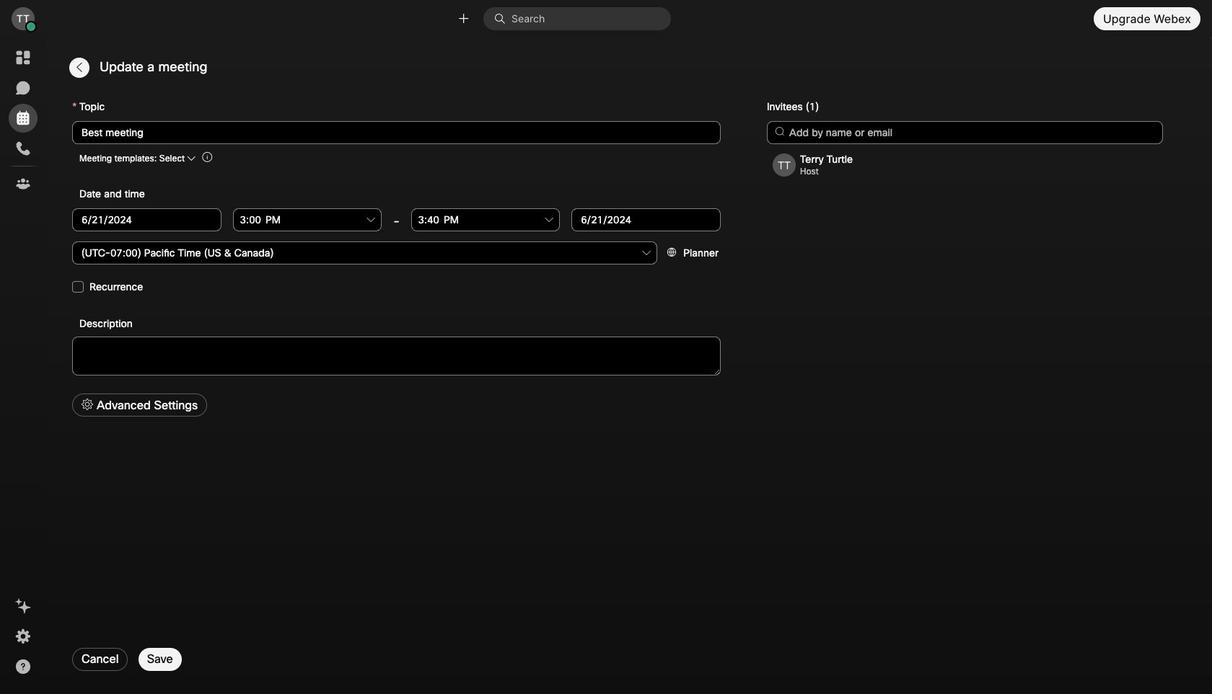 Task type: vqa. For each thing, say whether or not it's contained in the screenshot.
Camera_28 Image
no



Task type: locate. For each thing, give the bounding box(es) containing it.
wrapper image
[[494, 13, 512, 25]]

webex tab list
[[9, 43, 38, 198]]

what's new image
[[14, 598, 32, 615]]

navigation
[[0, 38, 46, 695]]

meetings image
[[14, 110, 32, 127]]

settings image
[[14, 628, 32, 646]]

wrapper image
[[26, 22, 36, 32]]



Task type: describe. For each thing, give the bounding box(es) containing it.
dashboard image
[[14, 49, 32, 66]]

connect people image
[[457, 12, 471, 26]]

teams, has no new notifications image
[[14, 175, 32, 193]]

help image
[[14, 659, 32, 676]]

calls image
[[14, 140, 32, 157]]

messaging, has no new notifications image
[[14, 79, 32, 97]]



